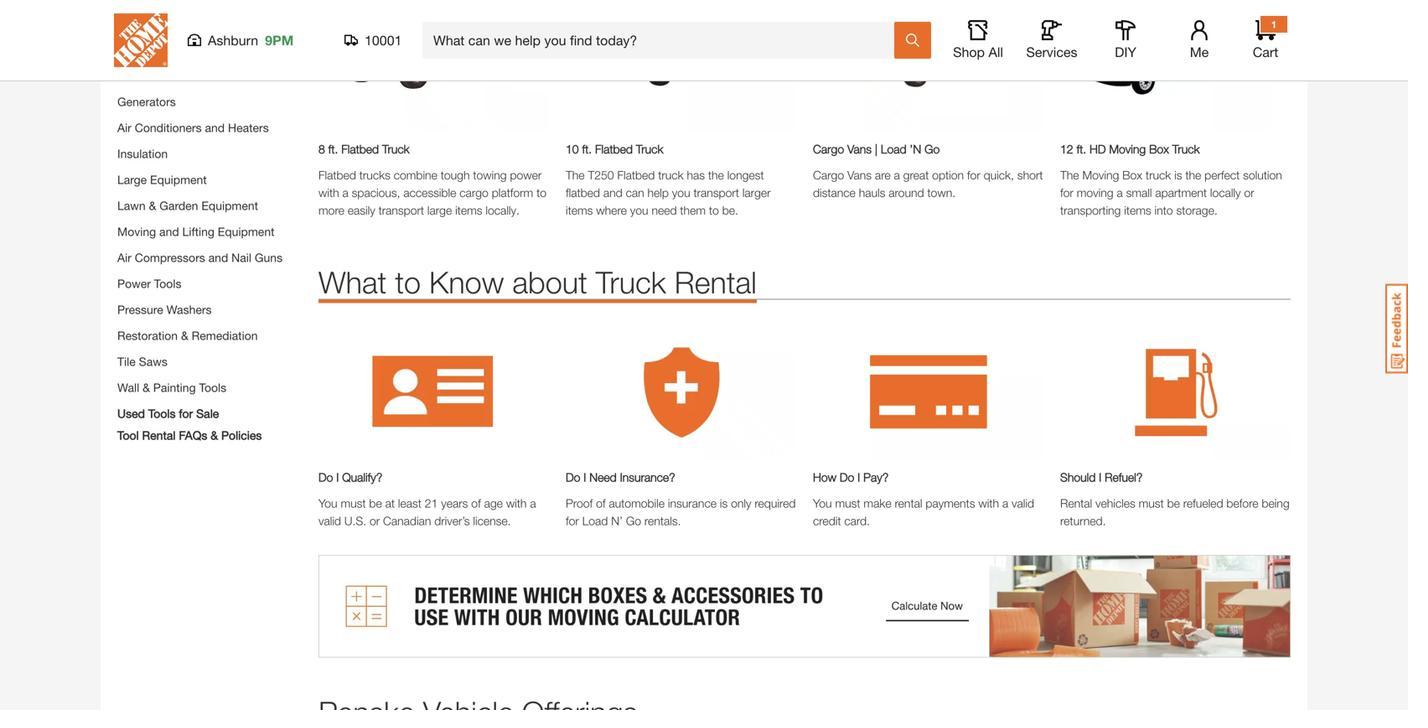 Task type: describe. For each thing, give the bounding box(es) containing it.
around
[[889, 186, 924, 199]]

refuel?
[[1105, 470, 1143, 484]]

lifting
[[182, 225, 215, 239]]

large equipment link
[[117, 173, 207, 187]]

feedback link image
[[1386, 283, 1409, 374]]

items inside the moving box truck is the perfect solution for moving a small apartment locally or transporting items into storage.
[[1125, 203, 1152, 217]]

and for air compressors and nail guns
[[208, 251, 228, 265]]

& for remediation
[[181, 329, 188, 342]]

or inside the moving box truck is the perfect solution for moving a small apartment locally or transporting items into storage.
[[1245, 186, 1255, 199]]

need
[[652, 203, 677, 217]]

has
[[687, 168, 705, 182]]

must for make
[[835, 496, 861, 510]]

solution
[[1243, 168, 1283, 182]]

garden
[[160, 199, 198, 213]]

driver's
[[434, 514, 470, 528]]

nail
[[232, 251, 252, 265]]

load inside proof of automobile insurance is only required for load n' go rentals.
[[582, 514, 608, 528]]

about
[[513, 264, 588, 300]]

license.
[[473, 514, 511, 528]]

& for garden
[[149, 199, 156, 213]]

flatbed trucks combine tough towing power with a spacious, accessible cargo platform to more easily transport large items locally.
[[319, 168, 547, 217]]

tough
[[441, 168, 470, 182]]

8
[[319, 142, 325, 156]]

floor for floor care & refinishers
[[117, 69, 144, 83]]

do i need insurance?
[[566, 470, 676, 484]]

pay?
[[864, 470, 889, 484]]

12 ft. hd moving box truck link
[[1061, 140, 1291, 158]]

0 vertical spatial equipment
[[150, 173, 207, 187]]

tile saws link
[[117, 355, 168, 368]]

must inside rental vehicles must be refueled before being returned.
[[1139, 496, 1164, 510]]

insurance?
[[620, 470, 676, 484]]

8 ft. flatbed truck
[[319, 142, 410, 156]]

card.
[[845, 514, 870, 528]]

should i refuel?
[[1061, 470, 1143, 484]]

9pm
[[265, 32, 294, 48]]

at
[[385, 496, 395, 510]]

apartment
[[1156, 186, 1207, 199]]

rental for truck
[[675, 264, 757, 300]]

truck up apartment
[[1173, 142, 1200, 156]]

wall
[[117, 381, 139, 394]]

you for you must make rental payments with a valid credit card.
[[813, 496, 832, 510]]

air for air conditioners and heaters
[[117, 121, 132, 135]]

cargo for cargo vans | load 'n go
[[813, 142, 844, 156]]

floor care & refinishers
[[117, 69, 244, 83]]

box inside the moving box truck is the perfect solution for moving a small apartment locally or transporting items into storage.
[[1123, 168, 1143, 182]]

do for do i need insurance?
[[566, 470, 580, 484]]

larger
[[743, 186, 771, 199]]

t250
[[588, 168, 614, 182]]

to inside the flatbed trucks combine tough towing power with a spacious, accessible cargo platform to more easily transport large items locally.
[[537, 186, 547, 199]]

quick,
[[984, 168, 1014, 182]]

accessible
[[404, 186, 456, 199]]

storage.
[[1177, 203, 1218, 217]]

& right care
[[175, 69, 183, 83]]

large
[[428, 203, 452, 217]]

2 vertical spatial to
[[395, 264, 421, 300]]

do i qualify?
[[319, 470, 383, 484]]

go inside proof of automobile insurance is only required for load n' go rentals.
[[626, 514, 641, 528]]

floor cleaners link
[[117, 43, 194, 57]]

guns
[[255, 251, 283, 265]]

transport inside the 'the t250 flatbed truck has the longest flatbed and can help you transport larger items where you need them to be.'
[[694, 186, 739, 199]]

locally
[[1211, 186, 1241, 199]]

me
[[1190, 44, 1209, 60]]

1 horizontal spatial box
[[1150, 142, 1170, 156]]

what
[[319, 264, 387, 300]]

insulation link
[[117, 147, 168, 161]]

heaters
[[228, 121, 269, 135]]

lawn & garden equipment
[[117, 199, 258, 213]]

truck up help
[[636, 142, 664, 156]]

a inside the flatbed trucks combine tough towing power with a spacious, accessible cargo platform to more easily transport large items locally.
[[343, 186, 349, 199]]

conditioners
[[135, 121, 202, 135]]

services
[[1027, 44, 1078, 60]]

rental for tool
[[142, 428, 176, 442]]

option
[[932, 168, 964, 182]]

wall & painting tools link
[[117, 381, 227, 394]]

& for painting
[[143, 381, 150, 394]]

help
[[648, 186, 669, 199]]

drain
[[117, 0, 145, 13]]

determine which boxes & accessories to use with our moving calculator - calculate now image
[[319, 555, 1291, 658]]

must for be
[[341, 496, 366, 510]]

flatbed
[[566, 186, 600, 199]]

sale
[[196, 407, 219, 420]]

the for the t250 flatbed truck has the longest flatbed and can help you transport larger items where you need them to be.
[[566, 168, 585, 182]]

power tools
[[117, 277, 181, 291]]

a inside cargo vans are a great option for quick, short distance hauls around town.
[[894, 168, 900, 182]]

go inside cargo vans | load 'n go link
[[925, 142, 940, 156]]

power tools link
[[117, 277, 181, 291]]

ft. for 10
[[582, 142, 592, 156]]

can
[[626, 186, 644, 199]]

truck up combine
[[382, 142, 410, 156]]

proof
[[566, 496, 593, 510]]

years
[[441, 496, 468, 510]]

before
[[1227, 496, 1259, 510]]

the home depot logo image
[[114, 13, 168, 67]]

used tools for sale tool rental faqs & policies
[[117, 407, 262, 442]]

automobile
[[609, 496, 665, 510]]

large
[[117, 173, 147, 187]]

1
[[1272, 18, 1277, 30]]

qualify?
[[342, 470, 383, 484]]

tool rental faqs & policies link
[[117, 427, 262, 444]]

age
[[484, 496, 503, 510]]

2 vertical spatial moving
[[117, 225, 156, 239]]

tools inside drain cleaners and plumbing tools
[[117, 17, 145, 31]]

being
[[1262, 496, 1290, 510]]

'n
[[910, 142, 922, 156]]

air compressors and nail guns
[[117, 251, 283, 265]]

insurance
[[668, 496, 717, 510]]

i for should i refuel?
[[1099, 470, 1102, 484]]

with inside the flatbed trucks combine tough towing power with a spacious, accessible cargo platform to more easily transport large items locally.
[[319, 186, 339, 199]]

for inside proof of automobile insurance is only required for load n' go rentals.
[[566, 514, 579, 528]]

valid inside "you must be at least 21 years of age with a valid u.s. or canadian driver's license."
[[319, 514, 341, 528]]

for inside used tools for sale tool rental faqs & policies
[[179, 407, 193, 420]]

to inside the 'the t250 flatbed truck has the longest flatbed and can help you transport larger items where you need them to be.'
[[709, 203, 719, 217]]

should
[[1061, 470, 1096, 484]]

floor for floor cleaners
[[117, 43, 144, 57]]

12 ft. hd moving box truck
[[1061, 142, 1200, 156]]

town.
[[928, 186, 956, 199]]

1 horizontal spatial load
[[881, 142, 907, 156]]

shop all
[[953, 44, 1004, 60]]

remediation
[[192, 329, 258, 342]]

cargo vans | load 'n go
[[813, 142, 940, 156]]

3 i from the left
[[858, 470, 860, 484]]

cleaners for floor
[[147, 43, 194, 57]]

floor care & refinishers link
[[117, 69, 244, 83]]

10001
[[365, 32, 402, 48]]

power
[[117, 277, 151, 291]]

rentals.
[[645, 514, 681, 528]]

distance
[[813, 186, 856, 199]]



Task type: locate. For each thing, give the bounding box(es) containing it.
with
[[319, 186, 339, 199], [506, 496, 527, 510], [979, 496, 999, 510]]

moving up moving
[[1083, 168, 1120, 182]]

how
[[813, 470, 837, 484]]

you up "them"
[[672, 186, 691, 199]]

pressure washers link
[[117, 303, 212, 317]]

0 vertical spatial rental
[[675, 264, 757, 300]]

what to know about truck rental
[[319, 264, 757, 300]]

0 horizontal spatial truck
[[658, 168, 684, 182]]

0 vertical spatial valid
[[1012, 496, 1035, 510]]

ft. for 12
[[1077, 142, 1087, 156]]

of left 'age'
[[471, 496, 481, 510]]

of inside proof of automobile insurance is only required for load n' go rentals.
[[596, 496, 606, 510]]

cleaners right drain at the top left
[[148, 0, 195, 13]]

0 horizontal spatial ft.
[[328, 142, 338, 156]]

1 vertical spatial you
[[630, 203, 649, 217]]

&
[[175, 69, 183, 83], [149, 199, 156, 213], [181, 329, 188, 342], [143, 381, 150, 394], [211, 428, 218, 442]]

2 items from the left
[[566, 203, 593, 217]]

0 vertical spatial moving
[[1110, 142, 1146, 156]]

cargo vans are a great option for quick, short distance hauls around town.
[[813, 168, 1043, 199]]

you inside "you must be at least 21 years of age with a valid u.s. or canadian driver's license."
[[319, 496, 338, 510]]

0 horizontal spatial of
[[471, 496, 481, 510]]

2 the from the left
[[1186, 168, 1202, 182]]

shop
[[953, 44, 985, 60]]

transport down spacious,
[[379, 203, 424, 217]]

be left the at
[[369, 496, 382, 510]]

3 do from the left
[[840, 470, 855, 484]]

a inside the moving box truck is the perfect solution for moving a small apartment locally or transporting items into storage.
[[1117, 186, 1123, 199]]

tools down drain at the top left
[[117, 17, 145, 31]]

i right should
[[1099, 470, 1102, 484]]

1 truck from the left
[[658, 168, 684, 182]]

1 horizontal spatial items
[[566, 203, 593, 217]]

you for you must be at least 21 years of age with a valid u.s. or canadian driver's license.
[[319, 496, 338, 510]]

vans left the |
[[848, 142, 872, 156]]

the inside the 'the t250 flatbed truck has the longest flatbed and can help you transport larger items where you need them to be.'
[[566, 168, 585, 182]]

2 horizontal spatial items
[[1125, 203, 1152, 217]]

drain cleaners and plumbing tools link
[[117, 0, 270, 31]]

box up small
[[1123, 168, 1143, 182]]

for left quick,
[[967, 168, 981, 182]]

vans inside cargo vans are a great option for quick, short distance hauls around town.
[[848, 168, 872, 182]]

short
[[1018, 168, 1043, 182]]

|
[[875, 142, 878, 156]]

1 i from the left
[[336, 470, 339, 484]]

1 horizontal spatial to
[[537, 186, 547, 199]]

truck for small
[[1146, 168, 1171, 182]]

you inside you must make rental payments with a valid credit card.
[[813, 496, 832, 510]]

flatbed inside the 'the t250 flatbed truck has the longest flatbed and can help you transport larger items where you need them to be.'
[[617, 168, 655, 182]]

2 vertical spatial rental
[[1061, 496, 1093, 510]]

for
[[967, 168, 981, 182], [1061, 186, 1074, 199], [179, 407, 193, 420], [566, 514, 579, 528]]

1 vertical spatial load
[[582, 514, 608, 528]]

& right faqs at the bottom left of page
[[211, 428, 218, 442]]

1 must from the left
[[341, 496, 366, 510]]

you
[[672, 186, 691, 199], [630, 203, 649, 217]]

tools up sale
[[199, 381, 227, 394]]

payments
[[926, 496, 975, 510]]

1 horizontal spatial valid
[[1012, 496, 1035, 510]]

flatbed
[[341, 142, 379, 156], [595, 142, 633, 156], [319, 168, 356, 182], [617, 168, 655, 182]]

1 horizontal spatial you
[[672, 186, 691, 199]]

2 vertical spatial equipment
[[218, 225, 275, 239]]

1 horizontal spatial go
[[925, 142, 940, 156]]

and inside drain cleaners and plumbing tools
[[198, 0, 218, 13]]

and up compressors
[[159, 225, 179, 239]]

0 vertical spatial you
[[672, 186, 691, 199]]

the for the moving box truck is the perfect solution for moving a small apartment locally or transporting items into storage.
[[1061, 168, 1080, 182]]

2 of from the left
[[596, 496, 606, 510]]

cargo
[[460, 186, 489, 199]]

0 horizontal spatial you
[[630, 203, 649, 217]]

21
[[425, 496, 438, 510]]

is inside proof of automobile insurance is only required for load n' go rentals.
[[720, 496, 728, 510]]

the right has
[[708, 168, 724, 182]]

for left moving
[[1061, 186, 1074, 199]]

to down the power
[[537, 186, 547, 199]]

0 horizontal spatial must
[[341, 496, 366, 510]]

moving and lifting equipment
[[117, 225, 275, 239]]

is inside the moving box truck is the perfect solution for moving a small apartment locally or transporting items into storage.
[[1175, 168, 1183, 182]]

1 items from the left
[[455, 203, 483, 217]]

cleaners inside drain cleaners and plumbing tools
[[148, 0, 195, 13]]

wall & painting tools
[[117, 381, 227, 394]]

ft. right 8
[[328, 142, 338, 156]]

equipment up nail
[[218, 225, 275, 239]]

0 vertical spatial floor
[[117, 43, 144, 57]]

1 horizontal spatial is
[[1175, 168, 1183, 182]]

for inside the moving box truck is the perfect solution for moving a small apartment locally or transporting items into storage.
[[1061, 186, 1074, 199]]

0 vertical spatial or
[[1245, 186, 1255, 199]]

lawn & garden equipment link
[[117, 199, 258, 213]]

pressure washers
[[117, 303, 212, 317]]

1 horizontal spatial must
[[835, 496, 861, 510]]

must inside you must make rental payments with a valid credit card.
[[835, 496, 861, 510]]

2 horizontal spatial must
[[1139, 496, 1164, 510]]

is for only
[[720, 496, 728, 510]]

0 vertical spatial box
[[1150, 142, 1170, 156]]

vans up hauls at the right top of page
[[848, 168, 872, 182]]

3 items from the left
[[1125, 203, 1152, 217]]

load
[[881, 142, 907, 156], [582, 514, 608, 528]]

flatbed up trucks
[[341, 142, 379, 156]]

be left refueled
[[1168, 496, 1180, 510]]

and left nail
[[208, 251, 228, 265]]

1 the from the left
[[708, 168, 724, 182]]

the inside the moving box truck is the perfect solution for moving a small apartment locally or transporting items into storage.
[[1186, 168, 1202, 182]]

generators
[[117, 95, 176, 109]]

diy button
[[1099, 20, 1153, 60]]

valid left u.s.
[[319, 514, 341, 528]]

credit
[[813, 514, 841, 528]]

only
[[731, 496, 752, 510]]

0 vertical spatial go
[[925, 142, 940, 156]]

0 horizontal spatial go
[[626, 514, 641, 528]]

shop all button
[[952, 20, 1005, 60]]

1 horizontal spatial or
[[1245, 186, 1255, 199]]

a right are
[[894, 168, 900, 182]]

items down small
[[1125, 203, 1152, 217]]

rental up returned.
[[1061, 496, 1093, 510]]

1 vertical spatial valid
[[319, 514, 341, 528]]

equipment up lifting
[[202, 199, 258, 213]]

truck inside the moving box truck is the perfect solution for moving a small apartment locally or transporting items into storage.
[[1146, 168, 1171, 182]]

2 vans from the top
[[848, 168, 872, 182]]

8 ft. flatbed truck link
[[319, 140, 549, 158]]

the for has
[[708, 168, 724, 182]]

floor left care
[[117, 69, 144, 83]]

you up 'credit'
[[813, 496, 832, 510]]

ashburn 9pm
[[208, 32, 294, 48]]

for inside cargo vans are a great option for quick, short distance hauls around town.
[[967, 168, 981, 182]]

is
[[1175, 168, 1183, 182], [720, 496, 728, 510]]

tools inside used tools for sale tool rental faqs & policies
[[148, 407, 176, 420]]

a inside you must make rental payments with a valid credit card.
[[1003, 496, 1009, 510]]

go right 'n
[[925, 142, 940, 156]]

easily
[[348, 203, 375, 217]]

truck
[[658, 168, 684, 182], [1146, 168, 1171, 182]]

cargo for cargo vans are a great option for quick, short distance hauls around town.
[[813, 168, 844, 182]]

i left need
[[584, 470, 586, 484]]

i for do i qualify?
[[336, 470, 339, 484]]

1 cargo from the top
[[813, 142, 844, 156]]

floor down drain at the top left
[[117, 43, 144, 57]]

equipment up garden
[[150, 173, 207, 187]]

painting
[[153, 381, 196, 394]]

1 vertical spatial or
[[370, 514, 380, 528]]

10 ft. flatbed truck
[[566, 142, 664, 156]]

of inside "you must be at least 21 years of age with a valid u.s. or canadian driver's license."
[[471, 496, 481, 510]]

air up the power
[[117, 251, 132, 265]]

1 horizontal spatial ft.
[[582, 142, 592, 156]]

you down can
[[630, 203, 649, 217]]

air up insulation on the left top
[[117, 121, 132, 135]]

for down "proof"
[[566, 514, 579, 528]]

with up more
[[319, 186, 339, 199]]

a up more
[[343, 186, 349, 199]]

saws
[[139, 355, 168, 368]]

ft. right "12"
[[1077, 142, 1087, 156]]

and for air conditioners and heaters
[[205, 121, 225, 135]]

the inside the 'the t250 flatbed truck has the longest flatbed and can help you transport larger items where you need them to be.'
[[708, 168, 724, 182]]

know
[[429, 264, 504, 300]]

0 horizontal spatial do
[[319, 470, 333, 484]]

moving inside the moving box truck is the perfect solution for moving a small apartment locally or transporting items into storage.
[[1083, 168, 1120, 182]]

load right the |
[[881, 142, 907, 156]]

2 horizontal spatial with
[[979, 496, 999, 510]]

drain cleaners and plumbing tools
[[117, 0, 270, 31]]

0 horizontal spatial items
[[455, 203, 483, 217]]

0 horizontal spatial load
[[582, 514, 608, 528]]

truck for you
[[658, 168, 684, 182]]

transport up be.
[[694, 186, 739, 199]]

air for air compressors and nail guns
[[117, 251, 132, 265]]

moving
[[1110, 142, 1146, 156], [1083, 168, 1120, 182], [117, 225, 156, 239]]

flatbed down 8
[[319, 168, 356, 182]]

pressure
[[117, 303, 163, 317]]

1 vertical spatial vans
[[848, 168, 872, 182]]

to right what
[[395, 264, 421, 300]]

compressors
[[135, 251, 205, 265]]

1 vertical spatial transport
[[379, 203, 424, 217]]

spacious,
[[352, 186, 400, 199]]

the inside the moving box truck is the perfect solution for moving a small apartment locally or transporting items into storage.
[[1061, 168, 1080, 182]]

cargo inside cargo vans are a great option for quick, short distance hauls around town.
[[813, 168, 844, 182]]

faqs
[[179, 428, 207, 442]]

truck up help
[[658, 168, 684, 182]]

the down "12"
[[1061, 168, 1080, 182]]

0 horizontal spatial be
[[369, 496, 382, 510]]

services button
[[1025, 20, 1079, 60]]

and left plumbing
[[198, 0, 218, 13]]

1 vertical spatial box
[[1123, 168, 1143, 182]]

with right payments
[[979, 496, 999, 510]]

do left qualify?
[[319, 470, 333, 484]]

1 vertical spatial floor
[[117, 69, 144, 83]]

equipment for garden
[[202, 199, 258, 213]]

1 vertical spatial to
[[709, 203, 719, 217]]

items
[[455, 203, 483, 217], [566, 203, 593, 217], [1125, 203, 1152, 217]]

1 horizontal spatial with
[[506, 496, 527, 510]]

u.s.
[[344, 514, 366, 528]]

0 vertical spatial load
[[881, 142, 907, 156]]

1 you from the left
[[319, 496, 338, 510]]

0 horizontal spatial box
[[1123, 168, 1143, 182]]

combine
[[394, 168, 438, 182]]

restoration
[[117, 329, 178, 342]]

must inside "you must be at least 21 years of age with a valid u.s. or canadian driver's license."
[[341, 496, 366, 510]]

with inside you must make rental payments with a valid credit card.
[[979, 496, 999, 510]]

0 horizontal spatial the
[[566, 168, 585, 182]]

all
[[989, 44, 1004, 60]]

1 vertical spatial is
[[720, 496, 728, 510]]

rental vehicles must be refueled before being returned.
[[1061, 496, 1290, 528]]

0 horizontal spatial to
[[395, 264, 421, 300]]

1 horizontal spatial the
[[1186, 168, 1202, 182]]

4 i from the left
[[1099, 470, 1102, 484]]

0 vertical spatial transport
[[694, 186, 739, 199]]

What can we help you find today? search field
[[433, 23, 894, 58]]

a inside "you must be at least 21 years of age with a valid u.s. or canadian driver's license."
[[530, 496, 536, 510]]

2 horizontal spatial ft.
[[1077, 142, 1087, 156]]

hauls
[[859, 186, 886, 199]]

do up "proof"
[[566, 470, 580, 484]]

perfect
[[1205, 168, 1240, 182]]

items inside the 'the t250 flatbed truck has the longest flatbed and can help you transport larger items where you need them to be.'
[[566, 203, 593, 217]]

1 do from the left
[[319, 470, 333, 484]]

do right how
[[840, 470, 855, 484]]

and inside the 'the t250 flatbed truck has the longest flatbed and can help you transport larger items where you need them to be.'
[[604, 186, 623, 199]]

1 vertical spatial go
[[626, 514, 641, 528]]

1 horizontal spatial you
[[813, 496, 832, 510]]

flatbed inside the flatbed trucks combine tough towing power with a spacious, accessible cargo platform to more easily transport large items locally.
[[319, 168, 356, 182]]

the up apartment
[[1186, 168, 1202, 182]]

trucks
[[359, 168, 391, 182]]

moving right hd
[[1110, 142, 1146, 156]]

and
[[198, 0, 218, 13], [205, 121, 225, 135], [604, 186, 623, 199], [159, 225, 179, 239], [208, 251, 228, 265]]

moving down lawn
[[117, 225, 156, 239]]

1 of from the left
[[471, 496, 481, 510]]

valid
[[1012, 496, 1035, 510], [319, 514, 341, 528]]

0 horizontal spatial transport
[[379, 203, 424, 217]]

be inside "you must be at least 21 years of age with a valid u.s. or canadian driver's license."
[[369, 496, 382, 510]]

2 floor from the top
[[117, 69, 144, 83]]

or right u.s.
[[370, 514, 380, 528]]

you down the "do i qualify?"
[[319, 496, 338, 510]]

transporting
[[1061, 203, 1121, 217]]

go right n'
[[626, 514, 641, 528]]

small
[[1126, 186, 1152, 199]]

flatbed up can
[[617, 168, 655, 182]]

rental inside used tools for sale tool rental faqs & policies
[[142, 428, 176, 442]]

vans for are
[[848, 168, 872, 182]]

do for do i qualify?
[[319, 470, 333, 484]]

n'
[[611, 514, 623, 528]]

used
[[117, 407, 145, 420]]

into
[[1155, 203, 1173, 217]]

equipment for lifting
[[218, 225, 275, 239]]

1 vertical spatial equipment
[[202, 199, 258, 213]]

insulation
[[117, 147, 168, 161]]

go
[[925, 142, 940, 156], [626, 514, 641, 528]]

i left qualify?
[[336, 470, 339, 484]]

load left n'
[[582, 514, 608, 528]]

1 vertical spatial air
[[117, 251, 132, 265]]

transport inside the flatbed trucks combine tough towing power with a spacious, accessible cargo platform to more easily transport large items locally.
[[379, 203, 424, 217]]

2 the from the left
[[1061, 168, 1080, 182]]

must right vehicles
[[1139, 496, 1164, 510]]

3 must from the left
[[1139, 496, 1164, 510]]

0 vertical spatial cleaners
[[148, 0, 195, 13]]

items down cargo
[[455, 203, 483, 217]]

2 must from the left
[[835, 496, 861, 510]]

1 the from the left
[[566, 168, 585, 182]]

the for is
[[1186, 168, 1202, 182]]

tools down wall & painting tools
[[148, 407, 176, 420]]

vans inside cargo vans | load 'n go link
[[848, 142, 872, 156]]

2 do from the left
[[566, 470, 580, 484]]

0 horizontal spatial rental
[[142, 428, 176, 442]]

items inside the flatbed trucks combine tough towing power with a spacious, accessible cargo platform to more easily transport large items locally.
[[455, 203, 483, 217]]

a right payments
[[1003, 496, 1009, 510]]

items down flatbed
[[566, 203, 593, 217]]

1 air from the top
[[117, 121, 132, 135]]

2 truck from the left
[[1146, 168, 1171, 182]]

great
[[904, 168, 929, 182]]

for left sale
[[179, 407, 193, 420]]

rental down used tools for sale link
[[142, 428, 176, 442]]

& inside used tools for sale tool rental faqs & policies
[[211, 428, 218, 442]]

be inside rental vehicles must be refueled before being returned.
[[1168, 496, 1180, 510]]

1 horizontal spatial be
[[1168, 496, 1180, 510]]

0 horizontal spatial is
[[720, 496, 728, 510]]

box up the moving box truck is the perfect solution for moving a small apartment locally or transporting items into storage.
[[1150, 142, 1170, 156]]

0 vertical spatial air
[[117, 121, 132, 135]]

returned.
[[1061, 514, 1106, 528]]

1 horizontal spatial of
[[596, 496, 606, 510]]

12
[[1061, 142, 1074, 156]]

and up the where
[[604, 186, 623, 199]]

0 vertical spatial vans
[[848, 142, 872, 156]]

must up u.s.
[[341, 496, 366, 510]]

floor cleaners
[[117, 43, 194, 57]]

0 vertical spatial cargo
[[813, 142, 844, 156]]

plumbing
[[221, 0, 270, 13]]

2 be from the left
[[1168, 496, 1180, 510]]

to left be.
[[709, 203, 719, 217]]

generators link
[[117, 95, 176, 109]]

truck up small
[[1146, 168, 1171, 182]]

or inside "you must be at least 21 years of age with a valid u.s. or canadian driver's license."
[[370, 514, 380, 528]]

flatbed for 10
[[595, 142, 633, 156]]

1 floor from the top
[[117, 43, 144, 57]]

flatbed up t250
[[595, 142, 633, 156]]

a left small
[[1117, 186, 1123, 199]]

2 horizontal spatial do
[[840, 470, 855, 484]]

1 horizontal spatial transport
[[694, 186, 739, 199]]

and for drain cleaners and plumbing tools
[[198, 0, 218, 13]]

is for the
[[1175, 168, 1183, 182]]

you
[[319, 496, 338, 510], [813, 496, 832, 510]]

cart 1
[[1253, 18, 1279, 60]]

valid inside you must make rental payments with a valid credit card.
[[1012, 496, 1035, 510]]

or down solution
[[1245, 186, 1255, 199]]

3 ft. from the left
[[1077, 142, 1087, 156]]

truck inside the 'the t250 flatbed truck has the longest flatbed and can help you transport larger items where you need them to be.'
[[658, 168, 684, 182]]

valid right payments
[[1012, 496, 1035, 510]]

where
[[596, 203, 627, 217]]

0 horizontal spatial you
[[319, 496, 338, 510]]

with right 'age'
[[506, 496, 527, 510]]

1 vertical spatial rental
[[142, 428, 176, 442]]

1 vertical spatial moving
[[1083, 168, 1120, 182]]

more
[[319, 203, 344, 217]]

truck
[[382, 142, 410, 156], [636, 142, 664, 156], [1173, 142, 1200, 156], [596, 264, 666, 300]]

hd
[[1090, 142, 1106, 156]]

is left only
[[720, 496, 728, 510]]

1 vans from the top
[[848, 142, 872, 156]]

vans for |
[[848, 142, 872, 156]]

2 horizontal spatial to
[[709, 203, 719, 217]]

1 horizontal spatial truck
[[1146, 168, 1171, 182]]

locally.
[[486, 203, 520, 217]]

1 horizontal spatial the
[[1061, 168, 1080, 182]]

and left heaters
[[205, 121, 225, 135]]

1 horizontal spatial do
[[566, 470, 580, 484]]

tool
[[117, 428, 139, 442]]

ft. for 8
[[328, 142, 338, 156]]

0 vertical spatial is
[[1175, 168, 1183, 182]]

2 cargo from the top
[[813, 168, 844, 182]]

0 horizontal spatial with
[[319, 186, 339, 199]]

 image
[[319, 0, 549, 132], [566, 0, 796, 132], [813, 0, 1044, 132], [1061, 0, 1291, 132], [319, 325, 549, 460], [566, 325, 796, 460], [813, 325, 1044, 460], [1061, 325, 1291, 460]]

2 i from the left
[[584, 470, 586, 484]]

2 air from the top
[[117, 251, 132, 265]]

2 horizontal spatial rental
[[1061, 496, 1093, 510]]

with inside "you must be at least 21 years of age with a valid u.s. or canadian driver's license."
[[506, 496, 527, 510]]

0 horizontal spatial valid
[[319, 514, 341, 528]]

10 ft. flatbed truck link
[[566, 140, 796, 158]]

1 horizontal spatial rental
[[675, 264, 757, 300]]

0 horizontal spatial or
[[370, 514, 380, 528]]

0 horizontal spatial the
[[708, 168, 724, 182]]

the up flatbed
[[566, 168, 585, 182]]

& right lawn
[[149, 199, 156, 213]]

ft. right 10
[[582, 142, 592, 156]]

rental down be.
[[675, 264, 757, 300]]

2 you from the left
[[813, 496, 832, 510]]

i left pay?
[[858, 470, 860, 484]]

flatbed for 8
[[341, 142, 379, 156]]

must up card.
[[835, 496, 861, 510]]

of right "proof"
[[596, 496, 606, 510]]

1 ft. from the left
[[328, 142, 338, 156]]

air compressors and nail guns link
[[117, 251, 283, 265]]

rental inside rental vehicles must be refueled before being returned.
[[1061, 496, 1093, 510]]

a right 'age'
[[530, 496, 536, 510]]

i for do i need insurance?
[[584, 470, 586, 484]]

cleaners up "floor care & refinishers"
[[147, 43, 194, 57]]

truck down the where
[[596, 264, 666, 300]]

& down washers
[[181, 329, 188, 342]]

flatbed for the
[[617, 168, 655, 182]]

cleaners for drain
[[148, 0, 195, 13]]

tools down compressors
[[154, 277, 181, 291]]

is up apartment
[[1175, 168, 1183, 182]]

platform
[[492, 186, 533, 199]]

rental
[[675, 264, 757, 300], [142, 428, 176, 442], [1061, 496, 1093, 510]]

1 vertical spatial cleaners
[[147, 43, 194, 57]]

& right wall
[[143, 381, 150, 394]]

0 vertical spatial to
[[537, 186, 547, 199]]

2 ft. from the left
[[582, 142, 592, 156]]

1 vertical spatial cargo
[[813, 168, 844, 182]]

1 be from the left
[[369, 496, 382, 510]]



Task type: vqa. For each thing, say whether or not it's contained in the screenshot.
temperature
no



